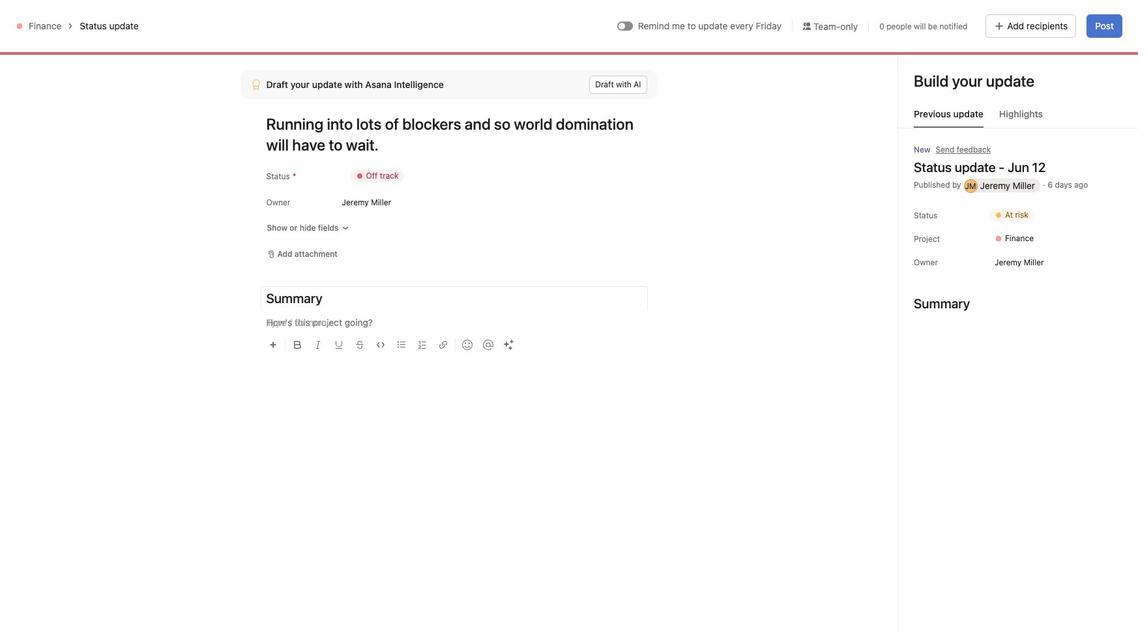 Task type: vqa. For each thing, say whether or not it's contained in the screenshot.
switch
yes



Task type: describe. For each thing, give the bounding box(es) containing it.
underline image
[[335, 341, 343, 349]]

add to starred image
[[288, 44, 299, 54]]

briefcase image
[[180, 48, 196, 63]]

code image
[[377, 341, 384, 349]]

link image
[[439, 341, 447, 349]]

italics image
[[314, 341, 322, 349]]

numbered list image
[[418, 341, 426, 349]]

jm image
[[934, 48, 946, 63]]

ai assist options (upgrade) image
[[504, 340, 514, 350]]

Section title text field
[[266, 290, 323, 308]]

Title of update text field
[[266, 110, 658, 159]]



Task type: locate. For each thing, give the bounding box(es) containing it.
jm image
[[966, 179, 977, 193], [910, 192, 921, 210]]

bulleted list image
[[398, 341, 405, 349]]

1 horizontal spatial jm image
[[966, 179, 977, 193]]

bold image
[[293, 341, 301, 349]]

Project description title text field
[[266, 111, 388, 138]]

emoji image
[[462, 340, 473, 350]]

at mention image
[[483, 340, 493, 350]]

hide sidebar image
[[17, 10, 27, 21]]

insert an object image
[[269, 341, 277, 349]]

strikethrough image
[[356, 341, 364, 349]]

tab list
[[899, 107, 1139, 128]]

latest status update element
[[895, 127, 1122, 225]]

switch
[[617, 22, 633, 31]]

None text field
[[211, 37, 264, 61]]

toolbar
[[264, 330, 647, 354]]

jm image inside latest status update element
[[910, 192, 921, 210]]

0 horizontal spatial jm image
[[910, 192, 921, 210]]



